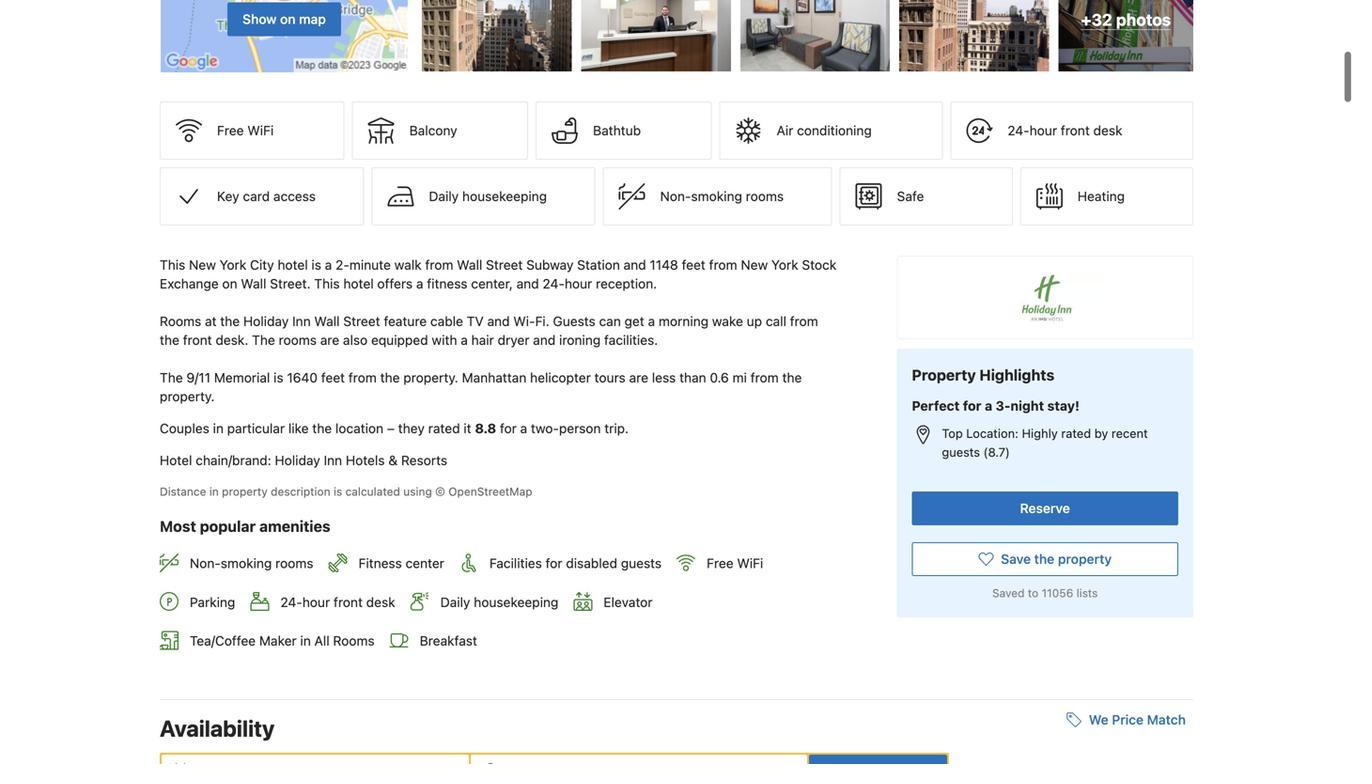 Task type: describe. For each thing, give the bounding box(es) containing it.
couples
[[160, 421, 209, 436]]

elevator
[[604, 594, 653, 610]]

the right "mi"
[[783, 370, 802, 386]]

on inside this new york city hotel is a 2-minute walk from wall street subway station and 1148 feet from new york stock exchange on wall street. this hotel offers a fitness center, and 24-hour reception. rooms at the holiday inn wall street feature cable tv and wi-fi. guests can get a morning wake up call from the front desk. the rooms are also equipped with a hair dryer and ironing facilities. the 9/11 memorial is 1640 feet from the property. manhattan helicopter tours are less than 0.6 mi from the property.
[[222, 276, 237, 292]]

1148
[[650, 257, 679, 273]]

1 vertical spatial are
[[630, 370, 649, 386]]

0 horizontal spatial are
[[320, 332, 340, 348]]

1 horizontal spatial free
[[707, 556, 734, 571]]

top
[[942, 426, 963, 440]]

tea/coffee
[[190, 633, 256, 649]]

1 vertical spatial wifi
[[737, 556, 764, 571]]

from up "wake"
[[709, 257, 738, 273]]

card
[[243, 189, 270, 204]]

recent
[[1112, 426, 1149, 440]]

we price match
[[1089, 712, 1186, 728]]

rated inside top location: highly rated by recent guests (8.7)
[[1062, 426, 1092, 440]]

fi.
[[535, 314, 550, 329]]

wi-
[[514, 314, 535, 329]]

rooms inside this new york city hotel is a 2-minute walk from wall street subway station and 1148 feet from new york stock exchange on wall street. this hotel offers a fitness center, and 24-hour reception. rooms at the holiday inn wall street feature cable tv and wi-fi. guests can get a morning wake up call from the front desk. the rooms are also equipped with a hair dryer and ironing facilities. the 9/11 memorial is 1640 feet from the property. manhattan helicopter tours are less than 0.6 mi from the property.
[[279, 332, 317, 348]]

most
[[160, 518, 196, 536]]

they
[[398, 421, 425, 436]]

particular
[[227, 421, 285, 436]]

wake
[[713, 314, 744, 329]]

and right tv
[[487, 314, 510, 329]]

2 vertical spatial rooms
[[276, 556, 314, 571]]

1 vertical spatial this
[[314, 276, 340, 292]]

1 vertical spatial desk
[[366, 594, 395, 610]]

–
[[387, 421, 395, 436]]

daily inside button
[[429, 189, 459, 204]]

1 horizontal spatial street
[[486, 257, 523, 273]]

2 vertical spatial is
[[334, 485, 342, 498]]

center
[[406, 556, 445, 571]]

from up fitness
[[425, 257, 454, 273]]

a left 2-
[[325, 257, 332, 273]]

parking
[[190, 594, 235, 610]]

reserve button
[[912, 492, 1179, 525]]

0 horizontal spatial is
[[274, 370, 284, 386]]

a left 3-
[[985, 398, 993, 414]]

&
[[389, 453, 398, 468]]

24- inside this new york city hotel is a 2-minute walk from wall street subway station and 1148 feet from new york stock exchange on wall street. this hotel offers a fitness center, and 24-hour reception. rooms at the holiday inn wall street feature cable tv and wi-fi. guests can get a morning wake up call from the front desk. the rooms are also equipped with a hair dryer and ironing facilities. the 9/11 memorial is 1640 feet from the property. manhattan helicopter tours are less than 0.6 mi from the property.
[[543, 276, 565, 292]]

saved
[[993, 587, 1025, 600]]

1640
[[287, 370, 318, 386]]

1 vertical spatial for
[[500, 421, 517, 436]]

photos
[[1117, 10, 1172, 29]]

2-
[[336, 257, 350, 273]]

lists
[[1077, 587, 1099, 600]]

1 horizontal spatial hotel
[[344, 276, 374, 292]]

and down fi.
[[533, 332, 556, 348]]

conditioning
[[797, 123, 872, 138]]

the down equipped
[[380, 370, 400, 386]]

subway
[[527, 257, 574, 273]]

up
[[747, 314, 763, 329]]

chain/brand:
[[196, 453, 271, 468]]

0 horizontal spatial this
[[160, 257, 185, 273]]

free wifi button
[[160, 102, 345, 160]]

maker
[[259, 633, 297, 649]]

2 vertical spatial wall
[[314, 314, 340, 329]]

facilities for disabled guests
[[490, 556, 662, 571]]

this new york city hotel is a 2-minute walk from wall street subway station and 1148 feet from new york stock exchange on wall street. this hotel offers a fitness center, and 24-hour reception. rooms at the holiday inn wall street feature cable tv and wi-fi. guests can get a morning wake up call from the front desk. the rooms are also equipped with a hair dryer and ironing facilities. the 9/11 memorial is 1640 feet from the property. manhattan helicopter tours are less than 0.6 mi from the property.
[[160, 257, 841, 404]]

1 horizontal spatial is
[[312, 257, 321, 273]]

safe button
[[840, 167, 1013, 226]]

1 vertical spatial the
[[160, 370, 183, 386]]

with
[[432, 332, 457, 348]]

by
[[1095, 426, 1109, 440]]

center,
[[471, 276, 513, 292]]

trip.
[[605, 421, 629, 436]]

air conditioning button
[[720, 102, 943, 160]]

for for facilities
[[546, 556, 563, 571]]

+32 photos
[[1082, 10, 1172, 29]]

1 horizontal spatial on
[[280, 11, 296, 27]]

ironing
[[559, 332, 601, 348]]

than
[[680, 370, 707, 386]]

1 vertical spatial non-
[[190, 556, 221, 571]]

location:
[[967, 426, 1019, 440]]

save the property
[[1002, 551, 1112, 567]]

breakfast
[[420, 633, 478, 649]]

a left two- at left bottom
[[520, 421, 528, 436]]

top location: highly rated by recent guests (8.7)
[[942, 426, 1149, 459]]

like
[[289, 421, 309, 436]]

(8.7)
[[984, 445, 1010, 459]]

1 vertical spatial wall
[[241, 276, 266, 292]]

distance
[[160, 485, 206, 498]]

fitness
[[427, 276, 468, 292]]

get
[[625, 314, 645, 329]]

from right "mi"
[[751, 370, 779, 386]]

save the property button
[[912, 542, 1179, 576]]

0 horizontal spatial feet
[[321, 370, 345, 386]]

desk inside button
[[1094, 123, 1123, 138]]

tv
[[467, 314, 484, 329]]

1 vertical spatial daily housekeeping
[[441, 594, 559, 610]]

24-hour front desk inside 24-hour front desk button
[[1008, 123, 1123, 138]]

the inside dropdown button
[[1035, 551, 1055, 567]]

calculated
[[346, 485, 400, 498]]

access
[[274, 189, 316, 204]]

property highlights
[[912, 366, 1055, 384]]

holiday inn hotels & resorts image
[[991, 270, 1104, 326]]

at
[[205, 314, 217, 329]]

a left hair
[[461, 332, 468, 348]]

24-hour front desk button
[[951, 102, 1194, 160]]

1 vertical spatial non-smoking rooms
[[190, 556, 314, 571]]

heating button
[[1021, 167, 1194, 226]]

city
[[250, 257, 274, 273]]

popular
[[200, 518, 256, 536]]

hair
[[472, 332, 494, 348]]

we
[[1089, 712, 1109, 728]]

location
[[336, 421, 384, 436]]

two-
[[531, 421, 559, 436]]

1 vertical spatial housekeeping
[[474, 594, 559, 610]]

availability
[[160, 716, 275, 742]]

tea/coffee maker in all rooms
[[190, 633, 375, 649]]

0 horizontal spatial rated
[[428, 421, 460, 436]]

couples in particular like the location – they rated it 8.8 for a two-person trip.
[[160, 421, 629, 436]]

+32 photos link
[[1059, 0, 1194, 72]]

non- inside button
[[661, 189, 691, 204]]

2 york from the left
[[772, 257, 799, 273]]

front inside 24-hour front desk button
[[1061, 123, 1090, 138]]

minute
[[350, 257, 391, 273]]

+32
[[1082, 10, 1113, 29]]

and down subway
[[517, 276, 539, 292]]

map
[[299, 11, 326, 27]]

facilities
[[490, 556, 542, 571]]

1 vertical spatial free wifi
[[707, 556, 764, 571]]

0 horizontal spatial street
[[343, 314, 380, 329]]

free wifi inside button
[[217, 123, 274, 138]]

exchange
[[160, 276, 219, 292]]

1 horizontal spatial feet
[[682, 257, 706, 273]]

key
[[217, 189, 239, 204]]



Task type: vqa. For each thing, say whether or not it's contained in the screenshot.
room
no



Task type: locate. For each thing, give the bounding box(es) containing it.
daily housekeeping down balcony button
[[429, 189, 547, 204]]

housekeeping up subway
[[463, 189, 547, 204]]

0 vertical spatial non-smoking rooms
[[661, 189, 784, 204]]

night
[[1011, 398, 1045, 414]]

0 vertical spatial inn
[[292, 314, 311, 329]]

9/11
[[187, 370, 211, 386]]

0 vertical spatial holiday
[[243, 314, 289, 329]]

heating
[[1078, 189, 1125, 204]]

1 new from the left
[[189, 257, 216, 273]]

guests down top
[[942, 445, 981, 459]]

daily housekeeping
[[429, 189, 547, 204], [441, 594, 559, 610]]

0 horizontal spatial desk
[[366, 594, 395, 610]]

1 york from the left
[[220, 257, 247, 273]]

and up reception.
[[624, 257, 647, 273]]

0 vertical spatial property
[[222, 485, 268, 498]]

the left 9/11
[[160, 370, 183, 386]]

front up heating
[[1061, 123, 1090, 138]]

station
[[577, 257, 620, 273]]

for left 3-
[[963, 398, 982, 414]]

1 horizontal spatial smoking
[[691, 189, 743, 204]]

the right desk.
[[252, 332, 275, 348]]

on right 'exchange'
[[222, 276, 237, 292]]

morning
[[659, 314, 709, 329]]

a down walk
[[416, 276, 424, 292]]

wall down city
[[241, 276, 266, 292]]

is left 2-
[[312, 257, 321, 273]]

the up desk.
[[220, 314, 240, 329]]

guests inside top location: highly rated by recent guests (8.7)
[[942, 445, 981, 459]]

2 horizontal spatial for
[[963, 398, 982, 414]]

1 horizontal spatial the
[[252, 332, 275, 348]]

1 vertical spatial daily
[[441, 594, 470, 610]]

wifi inside button
[[248, 123, 274, 138]]

perfect for a 3-night stay!
[[912, 398, 1080, 414]]

rooms right all
[[333, 633, 375, 649]]

in
[[213, 421, 224, 436], [209, 485, 219, 498], [300, 633, 311, 649]]

in for couples
[[213, 421, 224, 436]]

desk up heating "button"
[[1094, 123, 1123, 138]]

property up lists
[[1059, 551, 1112, 567]]

property.
[[404, 370, 459, 386], [160, 389, 215, 404]]

free
[[217, 123, 244, 138], [707, 556, 734, 571]]

1 vertical spatial 24-
[[543, 276, 565, 292]]

front down the at
[[183, 332, 212, 348]]

balcony button
[[352, 102, 528, 160]]

1 horizontal spatial york
[[772, 257, 799, 273]]

tours
[[595, 370, 626, 386]]

hotel
[[160, 453, 192, 468]]

1 horizontal spatial desk
[[1094, 123, 1123, 138]]

0 vertical spatial guests
[[942, 445, 981, 459]]

1 horizontal spatial property.
[[404, 370, 459, 386]]

1 vertical spatial holiday
[[275, 453, 320, 468]]

the down 'exchange'
[[160, 332, 179, 348]]

0 horizontal spatial free wifi
[[217, 123, 274, 138]]

3-
[[996, 398, 1011, 414]]

bathtub button
[[536, 102, 712, 160]]

1 horizontal spatial are
[[630, 370, 649, 386]]

feet right 1148
[[682, 257, 706, 273]]

0 horizontal spatial hotel
[[278, 257, 308, 273]]

daily housekeeping button
[[372, 167, 596, 226]]

0 vertical spatial daily
[[429, 189, 459, 204]]

rooms inside button
[[746, 189, 784, 204]]

from
[[425, 257, 454, 273], [709, 257, 738, 273], [790, 314, 819, 329], [349, 370, 377, 386], [751, 370, 779, 386]]

0 horizontal spatial new
[[189, 257, 216, 273]]

balcony
[[410, 123, 458, 138]]

mi
[[733, 370, 747, 386]]

non-smoking rooms up 1148
[[661, 189, 784, 204]]

1 horizontal spatial 24-hour front desk
[[1008, 123, 1123, 138]]

0 vertical spatial wifi
[[248, 123, 274, 138]]

in right couples
[[213, 421, 224, 436]]

hour inside this new york city hotel is a 2-minute walk from wall street subway station and 1148 feet from new york stock exchange on wall street. this hotel offers a fitness center, and 24-hour reception. rooms at the holiday inn wall street feature cable tv and wi-fi. guests can get a morning wake up call from the front desk. the rooms are also equipped with a hair dryer and ironing facilities. the 9/11 memorial is 1640 feet from the property. manhattan helicopter tours are less than 0.6 mi from the property.
[[565, 276, 593, 292]]

the right save
[[1035, 551, 1055, 567]]

in right distance
[[209, 485, 219, 498]]

new up 'exchange'
[[189, 257, 216, 273]]

feet right 1640
[[321, 370, 345, 386]]

street up center,
[[486, 257, 523, 273]]

cable
[[431, 314, 463, 329]]

0 horizontal spatial for
[[500, 421, 517, 436]]

facilities.
[[605, 332, 658, 348]]

air conditioning
[[777, 123, 872, 138]]

rooms
[[160, 314, 201, 329], [333, 633, 375, 649]]

all
[[315, 633, 330, 649]]

housekeeping inside button
[[463, 189, 547, 204]]

wall down 2-
[[314, 314, 340, 329]]

on
[[280, 11, 296, 27], [222, 276, 237, 292]]

in left all
[[300, 633, 311, 649]]

manhattan
[[462, 370, 527, 386]]

smoking
[[691, 189, 743, 204], [221, 556, 272, 571]]

1 vertical spatial in
[[209, 485, 219, 498]]

1 horizontal spatial 24-
[[543, 276, 565, 292]]

stay!
[[1048, 398, 1080, 414]]

0 vertical spatial street
[[486, 257, 523, 273]]

rooms
[[746, 189, 784, 204], [279, 332, 317, 348], [276, 556, 314, 571]]

1 vertical spatial free
[[707, 556, 734, 571]]

24-hour front desk up heating
[[1008, 123, 1123, 138]]

is
[[312, 257, 321, 273], [274, 370, 284, 386], [334, 485, 342, 498]]

hotel chain/brand: holiday inn hotels & resorts
[[160, 453, 448, 468]]

highlights
[[980, 366, 1055, 384]]

air
[[777, 123, 794, 138]]

0 vertical spatial for
[[963, 398, 982, 414]]

1 vertical spatial front
[[183, 332, 212, 348]]

inn inside this new york city hotel is a 2-minute walk from wall street subway station and 1148 feet from new york stock exchange on wall street. this hotel offers a fitness center, and 24-hour reception. rooms at the holiday inn wall street feature cable tv and wi-fi. guests can get a morning wake up call from the front desk. the rooms are also equipped with a hair dryer and ironing facilities. the 9/11 memorial is 1640 feet from the property. manhattan helicopter tours are less than 0.6 mi from the property.
[[292, 314, 311, 329]]

0 horizontal spatial inn
[[292, 314, 311, 329]]

hour up all
[[303, 594, 330, 610]]

smoking inside button
[[691, 189, 743, 204]]

rooms inside this new york city hotel is a 2-minute walk from wall street subway station and 1148 feet from new york stock exchange on wall street. this hotel offers a fitness center, and 24-hour reception. rooms at the holiday inn wall street feature cable tv and wi-fi. guests can get a morning wake up call from the front desk. the rooms are also equipped with a hair dryer and ironing facilities. the 9/11 memorial is 1640 feet from the property. manhattan helicopter tours are less than 0.6 mi from the property.
[[160, 314, 201, 329]]

non- up 1148
[[661, 189, 691, 204]]

24-hour front desk
[[1008, 123, 1123, 138], [281, 594, 395, 610]]

0.6
[[710, 370, 729, 386]]

1 vertical spatial property.
[[160, 389, 215, 404]]

new up up
[[741, 257, 768, 273]]

desk
[[1094, 123, 1123, 138], [366, 594, 395, 610]]

holiday up 'description'
[[275, 453, 320, 468]]

2 horizontal spatial 24-
[[1008, 123, 1030, 138]]

rooms down amenities
[[276, 556, 314, 571]]

daily up breakfast
[[441, 594, 470, 610]]

1 vertical spatial guests
[[621, 556, 662, 571]]

property
[[912, 366, 976, 384]]

hour down station
[[565, 276, 593, 292]]

0 vertical spatial on
[[280, 11, 296, 27]]

2 vertical spatial hour
[[303, 594, 330, 610]]

feet
[[682, 257, 706, 273], [321, 370, 345, 386]]

non-smoking rooms inside button
[[661, 189, 784, 204]]

0 vertical spatial free
[[217, 123, 244, 138]]

1 horizontal spatial for
[[546, 556, 563, 571]]

1 horizontal spatial new
[[741, 257, 768, 273]]

is left 1640
[[274, 370, 284, 386]]

new
[[189, 257, 216, 273], [741, 257, 768, 273]]

0 horizontal spatial on
[[222, 276, 237, 292]]

1 vertical spatial rooms
[[279, 332, 317, 348]]

holiday up desk.
[[243, 314, 289, 329]]

1 vertical spatial 24-hour front desk
[[281, 594, 395, 610]]

1 horizontal spatial rooms
[[333, 633, 375, 649]]

0 horizontal spatial 24-
[[281, 594, 303, 610]]

1 horizontal spatial wifi
[[737, 556, 764, 571]]

daily down balcony button
[[429, 189, 459, 204]]

hotels
[[346, 453, 385, 468]]

0 horizontal spatial non-smoking rooms
[[190, 556, 314, 571]]

0 vertical spatial property.
[[404, 370, 459, 386]]

price
[[1113, 712, 1144, 728]]

0 horizontal spatial guests
[[621, 556, 662, 571]]

fitness
[[359, 556, 402, 571]]

york left stock
[[772, 257, 799, 273]]

rated left it
[[428, 421, 460, 436]]

0 vertical spatial front
[[1061, 123, 1090, 138]]

non- up parking
[[190, 556, 221, 571]]

0 vertical spatial rooms
[[160, 314, 201, 329]]

1 vertical spatial smoking
[[221, 556, 272, 571]]

0 horizontal spatial smoking
[[221, 556, 272, 571]]

non-smoking rooms
[[661, 189, 784, 204], [190, 556, 314, 571]]

in for distance
[[209, 485, 219, 498]]

for left disabled
[[546, 556, 563, 571]]

1 horizontal spatial inn
[[324, 453, 342, 468]]

non-smoking rooms down most popular amenities
[[190, 556, 314, 571]]

stock
[[802, 257, 837, 273]]

0 vertical spatial 24-hour front desk
[[1008, 123, 1123, 138]]

0 horizontal spatial hour
[[303, 594, 330, 610]]

1 vertical spatial street
[[343, 314, 380, 329]]

property down chain/brand: on the left bottom of the page
[[222, 485, 268, 498]]

0 horizontal spatial rooms
[[160, 314, 201, 329]]

free inside button
[[217, 123, 244, 138]]

for
[[963, 398, 982, 414], [500, 421, 517, 436], [546, 556, 563, 571]]

from down also
[[349, 370, 377, 386]]

1 vertical spatial hour
[[565, 276, 593, 292]]

property inside dropdown button
[[1059, 551, 1112, 567]]

rated
[[428, 421, 460, 436], [1062, 426, 1092, 440]]

0 vertical spatial hotel
[[278, 257, 308, 273]]

inn
[[292, 314, 311, 329], [324, 453, 342, 468]]

for for perfect
[[963, 398, 982, 414]]

0 vertical spatial the
[[252, 332, 275, 348]]

inn down the street.
[[292, 314, 311, 329]]

property for in
[[222, 485, 268, 498]]

are
[[320, 332, 340, 348], [630, 370, 649, 386]]

guests
[[553, 314, 596, 329]]

for right 8.8
[[500, 421, 517, 436]]

1 horizontal spatial free wifi
[[707, 556, 764, 571]]

key card access button
[[160, 167, 364, 226]]

can
[[599, 314, 621, 329]]

2 new from the left
[[741, 257, 768, 273]]

bathtub
[[593, 123, 641, 138]]

person
[[559, 421, 601, 436]]

the
[[220, 314, 240, 329], [160, 332, 179, 348], [380, 370, 400, 386], [783, 370, 802, 386], [312, 421, 332, 436], [1035, 551, 1055, 567]]

property for the
[[1059, 551, 1112, 567]]

2 vertical spatial front
[[334, 594, 363, 610]]

0 horizontal spatial wifi
[[248, 123, 274, 138]]

2 horizontal spatial hour
[[1030, 123, 1058, 138]]

1 vertical spatial feet
[[321, 370, 345, 386]]

on left the map
[[280, 11, 296, 27]]

guests up elevator
[[621, 556, 662, 571]]

1 horizontal spatial wall
[[314, 314, 340, 329]]

0 horizontal spatial the
[[160, 370, 183, 386]]

from right call
[[790, 314, 819, 329]]

rooms left the at
[[160, 314, 201, 329]]

0 horizontal spatial front
[[183, 332, 212, 348]]

2 vertical spatial in
[[300, 633, 311, 649]]

hour up heating "button"
[[1030, 123, 1058, 138]]

0 vertical spatial wall
[[457, 257, 483, 273]]

call
[[766, 314, 787, 329]]

are left also
[[320, 332, 340, 348]]

york left city
[[220, 257, 247, 273]]

save
[[1002, 551, 1031, 567]]

this down 2-
[[314, 276, 340, 292]]

1 horizontal spatial rated
[[1062, 426, 1092, 440]]

daily housekeeping inside daily housekeeping button
[[429, 189, 547, 204]]

property
[[222, 485, 268, 498], [1059, 551, 1112, 567]]

1 horizontal spatial front
[[334, 594, 363, 610]]

0 vertical spatial are
[[320, 332, 340, 348]]

2 vertical spatial 24-
[[281, 594, 303, 610]]

rooms down air
[[746, 189, 784, 204]]

amenities
[[259, 518, 331, 536]]

rated left by
[[1062, 426, 1092, 440]]

1 vertical spatial property
[[1059, 551, 1112, 567]]

1 horizontal spatial this
[[314, 276, 340, 292]]

daily housekeeping down facilities
[[441, 594, 559, 610]]

0 vertical spatial smoking
[[691, 189, 743, 204]]

property. down with
[[404, 370, 459, 386]]

match
[[1148, 712, 1186, 728]]

holiday inside this new york city hotel is a 2-minute walk from wall street subway station and 1148 feet from new york stock exchange on wall street. this hotel offers a fitness center, and 24-hour reception. rooms at the holiday inn wall street feature cable tv and wi-fi. guests can get a morning wake up call from the front desk. the rooms are also equipped with a hair dryer and ironing facilities. the 9/11 memorial is 1640 feet from the property. manhattan helicopter tours are less than 0.6 mi from the property.
[[243, 314, 289, 329]]

and
[[624, 257, 647, 273], [517, 276, 539, 292], [487, 314, 510, 329], [533, 332, 556, 348]]

24- inside button
[[1008, 123, 1030, 138]]

1 vertical spatial inn
[[324, 453, 342, 468]]

2 horizontal spatial front
[[1061, 123, 1090, 138]]

hotel up the street.
[[278, 257, 308, 273]]

1 vertical spatial rooms
[[333, 633, 375, 649]]

holiday
[[243, 314, 289, 329], [275, 453, 320, 468]]

11056
[[1042, 587, 1074, 600]]

2 horizontal spatial is
[[334, 485, 342, 498]]

street up also
[[343, 314, 380, 329]]

resorts
[[401, 453, 448, 468]]

1 vertical spatial hotel
[[344, 276, 374, 292]]

inn left hotels
[[324, 453, 342, 468]]

also
[[343, 332, 368, 348]]

hour inside button
[[1030, 123, 1058, 138]]

rooms up 1640
[[279, 332, 317, 348]]

wall up fitness
[[457, 257, 483, 273]]

0 horizontal spatial york
[[220, 257, 247, 273]]

0 horizontal spatial free
[[217, 123, 244, 138]]

1 vertical spatial is
[[274, 370, 284, 386]]

is left 'calculated'
[[334, 485, 342, 498]]

are left less on the left of page
[[630, 370, 649, 386]]

show
[[243, 11, 277, 27]]

property. down 9/11
[[160, 389, 215, 404]]

housekeeping down facilities
[[474, 594, 559, 610]]

hotel down minute
[[344, 276, 374, 292]]

wall
[[457, 257, 483, 273], [241, 276, 266, 292], [314, 314, 340, 329]]

feature
[[384, 314, 427, 329]]

front inside this new york city hotel is a 2-minute walk from wall street subway station and 1148 feet from new york stock exchange on wall street. this hotel offers a fitness center, and 24-hour reception. rooms at the holiday inn wall street feature cable tv and wi-fi. guests can get a morning wake up call from the front desk. the rooms are also equipped with a hair dryer and ironing facilities. the 9/11 memorial is 1640 feet from the property. manhattan helicopter tours are less than 0.6 mi from the property.
[[183, 332, 212, 348]]

desk down fitness
[[366, 594, 395, 610]]

the right like
[[312, 421, 332, 436]]

openstreetmap
[[449, 485, 533, 498]]

street.
[[270, 276, 311, 292]]

desk.
[[216, 332, 249, 348]]

24-hour front desk up all
[[281, 594, 395, 610]]

this up 'exchange'
[[160, 257, 185, 273]]

front down fitness
[[334, 594, 363, 610]]

0 horizontal spatial 24-hour front desk
[[281, 594, 395, 610]]

walk
[[395, 257, 422, 273]]

0 vertical spatial is
[[312, 257, 321, 273]]

©
[[435, 485, 446, 498]]

reception.
[[596, 276, 657, 292]]

saved to 11056 lists
[[993, 587, 1099, 600]]

a right get
[[648, 314, 655, 329]]

perfect
[[912, 398, 960, 414]]

0 vertical spatial daily housekeeping
[[429, 189, 547, 204]]



